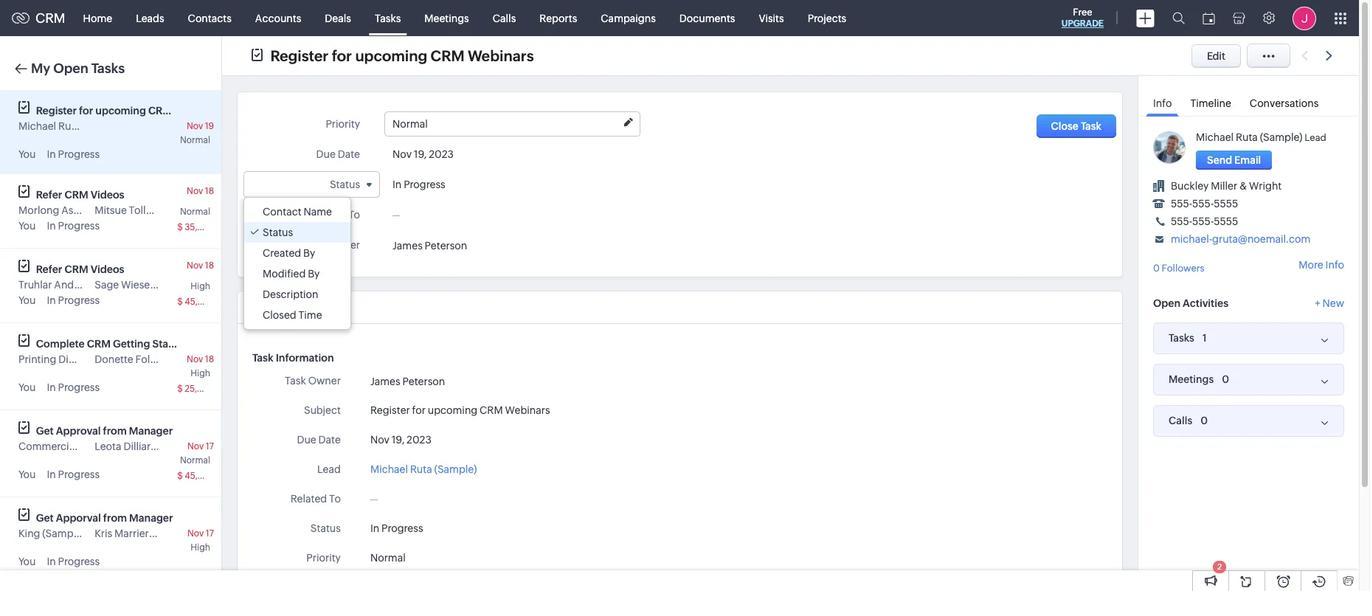 Task type: describe. For each thing, give the bounding box(es) containing it.
dimensions
[[58, 354, 115, 365]]

(sample) for michael ruta (sample)
[[434, 463, 477, 475]]

buckley miller & wright
[[1171, 180, 1282, 192]]

tollner
[[129, 204, 162, 216]]

contact name
[[263, 206, 332, 218]]

get apporval from manager nov 17
[[36, 512, 214, 539]]

complete
[[36, 338, 85, 350]]

king (sample)
[[18, 528, 85, 540]]

sage wieser (sample)
[[95, 279, 199, 291]]

contact
[[263, 206, 302, 218]]

michael ruta (sample) lead
[[1196, 131, 1327, 143]]

gruta@noemail.com
[[1213, 233, 1311, 245]]

miller
[[1211, 180, 1238, 192]]

$ for tollner
[[177, 222, 183, 232]]

task inside "link"
[[1081, 120, 1102, 132]]

nov inside get approval from manager nov 17
[[188, 441, 204, 452]]

you for commercial press
[[18, 469, 36, 480]]

45,000.00 for leota dilliard (sample)
[[185, 471, 230, 481]]

search image
[[1173, 12, 1185, 24]]

for inside register for upcoming crm webinars nov 19
[[79, 105, 93, 117]]

0 for calls
[[1201, 414, 1208, 426]]

search element
[[1164, 0, 1194, 36]]

foller
[[136, 354, 162, 365]]

michael ruta (sample) normal
[[18, 120, 210, 145]]

more info
[[1299, 259, 1345, 271]]

refer crm videos for and
[[36, 263, 124, 275]]

refer for truhlar
[[36, 263, 62, 275]]

free upgrade
[[1062, 7, 1104, 29]]

accounts
[[255, 12, 301, 24]]

0 vertical spatial due
[[316, 148, 336, 160]]

1 vertical spatial nov 19, 2023
[[370, 434, 432, 446]]

tree containing contact name
[[244, 198, 351, 329]]

+ new
[[1315, 297, 1345, 309]]

0 vertical spatial for
[[332, 47, 352, 64]]

apporval
[[56, 512, 101, 524]]

2 5555 from the top
[[1214, 216, 1239, 227]]

task left information on the left bottom of page
[[252, 352, 273, 364]]

attys
[[112, 279, 136, 291]]

close task link
[[1037, 114, 1117, 138]]

0 vertical spatial 19,
[[414, 148, 427, 160]]

accounts link
[[243, 0, 313, 36]]

1 vertical spatial james peterson
[[370, 376, 445, 387]]

(sample) for donette foller (sample)
[[164, 354, 207, 365]]

0 followers
[[1154, 263, 1205, 274]]

home
[[83, 12, 112, 24]]

complete crm getting started steps nov 18
[[36, 338, 218, 365]]

close task
[[1051, 120, 1102, 132]]

created
[[263, 247, 301, 259]]

details
[[280, 301, 316, 314]]

steps
[[191, 338, 218, 350]]

0 vertical spatial 2023
[[429, 148, 454, 160]]

0 vertical spatial nov 19, 2023
[[393, 148, 454, 160]]

information
[[276, 352, 334, 364]]

deals
[[325, 12, 351, 24]]

hide details link
[[252, 301, 316, 314]]

35,000.00
[[185, 222, 230, 232]]

ruta for michael ruta (sample) lead
[[1236, 131, 1258, 143]]

kris marrier (sample)
[[95, 528, 194, 540]]

mitsue
[[95, 204, 127, 216]]

(sample) for michael ruta (sample) lead
[[1260, 131, 1303, 143]]

2 vertical spatial webinars
[[505, 404, 550, 416]]

1 vertical spatial lead
[[317, 463, 341, 475]]

$ 25,000.00
[[177, 384, 229, 394]]

michael-gruta@noemail.com link
[[1171, 233, 1311, 245]]

videos for mitsue
[[91, 189, 124, 201]]

nov inside register for upcoming crm webinars nov 19
[[187, 121, 203, 131]]

1
[[1203, 332, 1207, 344]]

1 vertical spatial task owner
[[285, 375, 341, 387]]

25,000.00
[[185, 384, 229, 394]]

0 vertical spatial james peterson
[[393, 240, 467, 252]]

printing
[[18, 354, 56, 365]]

michael-
[[1171, 233, 1213, 245]]

2 vertical spatial upcoming
[[428, 404, 478, 416]]

get approval from manager nov 17
[[36, 425, 214, 452]]

profile image
[[1293, 6, 1317, 30]]

free
[[1073, 7, 1093, 18]]

timeline
[[1191, 97, 1232, 109]]

17 for leota dilliard (sample)
[[206, 441, 214, 452]]

$ for wieser
[[177, 297, 183, 307]]

and
[[54, 279, 74, 291]]

1 555-555-5555 from the top
[[1171, 198, 1239, 210]]

meetings link
[[413, 0, 481, 36]]

1 vertical spatial 2023
[[407, 434, 432, 446]]

contacts
[[188, 12, 232, 24]]

0 vertical spatial james
[[393, 240, 423, 252]]

projects link
[[796, 0, 859, 36]]

sage
[[95, 279, 119, 291]]

crm inside register for upcoming crm webinars nov 19
[[148, 105, 172, 117]]

status inside 'field'
[[330, 179, 360, 190]]

1 vertical spatial related to
[[291, 493, 341, 505]]

mitsue tollner (sample)
[[95, 204, 206, 216]]

1 vertical spatial calls
[[1169, 415, 1193, 427]]

1 5555 from the top
[[1214, 198, 1239, 210]]

leota
[[95, 441, 121, 452]]

crm link
[[12, 10, 65, 26]]

2 truhlar from the left
[[76, 279, 110, 291]]

high for donette foller (sample)
[[191, 368, 210, 379]]

2 horizontal spatial register
[[370, 404, 410, 416]]

register inside register for upcoming crm webinars nov 19
[[36, 105, 77, 117]]

donette
[[95, 354, 133, 365]]

from for kris
[[103, 512, 127, 524]]

nov inside complete crm getting started steps nov 18
[[187, 354, 203, 365]]

started
[[152, 338, 189, 350]]

followers
[[1162, 263, 1205, 274]]

$ for dilliard
[[177, 471, 183, 481]]

1 vertical spatial due date
[[297, 434, 341, 446]]

open activities
[[1154, 297, 1229, 309]]

upcoming inside register for upcoming crm webinars nov 19
[[95, 105, 146, 117]]

wright
[[1250, 180, 1282, 192]]

0 vertical spatial tasks
[[375, 12, 401, 24]]

(sample) for mitsue tollner (sample)
[[164, 204, 206, 216]]

(sample) for sage wieser (sample)
[[156, 279, 199, 291]]

get for get apporval from manager
[[36, 512, 54, 524]]

1 vertical spatial priority
[[307, 552, 341, 564]]

michael ruta (sample)
[[370, 463, 477, 475]]

truhlar and truhlar attys
[[18, 279, 136, 291]]

conversations link
[[1243, 87, 1327, 116]]

1 horizontal spatial open
[[1154, 297, 1181, 309]]

visits
[[759, 12, 784, 24]]

donette foller (sample)
[[95, 354, 207, 365]]

0 vertical spatial 0
[[1154, 263, 1160, 274]]

18 for sage wieser (sample)
[[205, 261, 214, 271]]

documents link
[[668, 0, 747, 36]]

1 horizontal spatial meetings
[[1169, 373, 1214, 385]]

0 vertical spatial peterson
[[425, 240, 467, 252]]

1 vertical spatial date
[[319, 434, 341, 446]]

documents
[[680, 12, 735, 24]]

1 vertical spatial related
[[291, 493, 327, 505]]

created by
[[263, 247, 315, 259]]

0 vertical spatial register for upcoming crm webinars
[[270, 47, 534, 64]]

my
[[31, 61, 50, 76]]

1 truhlar from the left
[[18, 279, 52, 291]]

task down name
[[304, 239, 325, 251]]

0 vertical spatial webinars
[[468, 47, 534, 64]]

marrier
[[114, 528, 149, 540]]

campaigns link
[[589, 0, 668, 36]]

$ 45,000.00 for leota dilliard (sample)
[[177, 471, 230, 481]]

1 vertical spatial james
[[370, 376, 400, 387]]

tasks link
[[363, 0, 413, 36]]

leota dilliard (sample)
[[95, 441, 202, 452]]

1 vertical spatial status
[[263, 227, 293, 238]]

leads link
[[124, 0, 176, 36]]

campaigns
[[601, 12, 656, 24]]

videos for sage
[[91, 263, 124, 275]]

buckley
[[1171, 180, 1209, 192]]

closed time
[[263, 309, 322, 321]]

$ for foller
[[177, 384, 183, 394]]

nov inside get apporval from manager nov 17
[[188, 528, 204, 539]]

you for king (sample)
[[18, 556, 36, 568]]

by for created by
[[303, 247, 315, 259]]

new
[[1323, 297, 1345, 309]]

1 vertical spatial michael ruta (sample) link
[[370, 462, 477, 478]]

1 horizontal spatial info
[[1326, 259, 1345, 271]]

(sample) for michael ruta (sample) normal
[[82, 120, 125, 132]]

leads
[[136, 12, 164, 24]]

closed
[[263, 309, 296, 321]]



Task type: locate. For each thing, give the bounding box(es) containing it.
0 vertical spatial from
[[103, 425, 127, 437]]

peterson
[[425, 240, 467, 252], [403, 376, 445, 387]]

1 from from the top
[[103, 425, 127, 437]]

more
[[1299, 259, 1324, 271]]

conversations
[[1250, 97, 1319, 109]]

meetings left "calls" link
[[425, 12, 469, 24]]

0 vertical spatial meetings
[[425, 12, 469, 24]]

555-555-5555 down buckley
[[1171, 198, 1239, 210]]

lead down conversations
[[1305, 132, 1327, 143]]

2 refer from the top
[[36, 263, 62, 275]]

1 vertical spatial owner
[[308, 375, 341, 387]]

from for leota
[[103, 425, 127, 437]]

calls link
[[481, 0, 528, 36]]

1 vertical spatial from
[[103, 512, 127, 524]]

555-555-5555 up michael- in the top of the page
[[1171, 216, 1239, 227]]

$ 45,000.00 for sage wieser (sample)
[[177, 297, 230, 307]]

due date up status 'field'
[[316, 148, 360, 160]]

calendar image
[[1203, 12, 1216, 24]]

more info link
[[1299, 259, 1345, 271]]

ruta
[[58, 120, 80, 132], [1236, 131, 1258, 143], [410, 463, 432, 475]]

task owner down information on the left bottom of page
[[285, 375, 341, 387]]

high for sage wieser (sample)
[[191, 281, 210, 292]]

3 high from the top
[[191, 542, 210, 553]]

videos up mitsue
[[91, 189, 124, 201]]

owner down name
[[327, 239, 360, 251]]

info
[[1154, 97, 1172, 109], [1326, 259, 1345, 271]]

get up commercial
[[36, 425, 54, 437]]

45,000.00
[[185, 297, 230, 307], [185, 471, 230, 481]]

by right modified
[[308, 268, 320, 280]]

info link
[[1146, 87, 1180, 117]]

commercial press
[[18, 441, 105, 452]]

45,000.00 down leota dilliard (sample)
[[185, 471, 230, 481]]

meetings
[[425, 12, 469, 24], [1169, 373, 1214, 385]]

profile element
[[1284, 0, 1326, 36]]

2 45,000.00 from the top
[[185, 471, 230, 481]]

0 horizontal spatial michael ruta (sample) link
[[370, 462, 477, 478]]

1 vertical spatial 555-555-5555
[[1171, 216, 1239, 227]]

1 vertical spatial upcoming
[[95, 105, 146, 117]]

refer crm videos up associates
[[36, 189, 124, 201]]

refer crm videos
[[36, 189, 124, 201], [36, 263, 124, 275]]

18 inside complete crm getting started steps nov 18
[[205, 354, 214, 365]]

kris
[[95, 528, 112, 540]]

2 vertical spatial register
[[370, 404, 410, 416]]

0 vertical spatial 45,000.00
[[185, 297, 230, 307]]

get inside get apporval from manager nov 17
[[36, 512, 54, 524]]

videos
[[91, 189, 124, 201], [91, 263, 124, 275]]

19
[[205, 121, 214, 131]]

1 vertical spatial high
[[191, 368, 210, 379]]

0 horizontal spatial calls
[[493, 12, 516, 24]]

2 vertical spatial tasks
[[1169, 332, 1195, 344]]

2 videos from the top
[[91, 263, 124, 275]]

register for upcoming crm webinars down tasks link
[[270, 47, 534, 64]]

$ 45,000.00
[[177, 297, 230, 307], [177, 471, 230, 481]]

michael inside michael ruta (sample) normal
[[18, 120, 56, 132]]

create menu element
[[1128, 0, 1164, 36]]

in
[[47, 148, 56, 160], [393, 179, 402, 190], [47, 220, 56, 232], [47, 294, 56, 306], [47, 382, 56, 393], [47, 469, 56, 480], [370, 523, 380, 534], [47, 556, 56, 568]]

0 vertical spatial refer
[[36, 189, 62, 201]]

0 vertical spatial upcoming
[[355, 47, 428, 64]]

register right subject
[[370, 404, 410, 416]]

1 vertical spatial 19,
[[392, 434, 405, 446]]

1 horizontal spatial 0
[[1201, 414, 1208, 426]]

17 inside get apporval from manager nov 17
[[206, 528, 214, 539]]

2 nov 18 from the top
[[187, 261, 214, 271]]

deals link
[[313, 0, 363, 36]]

you up morlong
[[18, 148, 36, 160]]

1 horizontal spatial truhlar
[[76, 279, 110, 291]]

subject
[[304, 404, 341, 416]]

for
[[332, 47, 352, 64], [79, 105, 93, 117], [412, 404, 426, 416]]

0 vertical spatial nov 18
[[187, 186, 214, 196]]

18 up 35,000.00
[[205, 186, 214, 196]]

for up michael ruta (sample) normal
[[79, 105, 93, 117]]

18 down 35,000.00
[[205, 261, 214, 271]]

high up steps
[[191, 281, 210, 292]]

3 $ from the top
[[177, 384, 183, 394]]

manager up kris marrier (sample)
[[129, 512, 173, 524]]

to
[[348, 209, 360, 221], [329, 493, 341, 505]]

2 $ 45,000.00 from the top
[[177, 471, 230, 481]]

0 vertical spatial calls
[[493, 12, 516, 24]]

2 555-555-5555 from the top
[[1171, 216, 1239, 227]]

meetings down 1
[[1169, 373, 1214, 385]]

None button
[[1196, 151, 1273, 170]]

0 vertical spatial register
[[270, 47, 329, 64]]

for up michael ruta (sample)
[[412, 404, 426, 416]]

nov 18 for mitsue tollner (sample)
[[187, 186, 214, 196]]

lead
[[1305, 132, 1327, 143], [317, 463, 341, 475]]

you down truhlar and truhlar attys
[[18, 294, 36, 306]]

1 you from the top
[[18, 148, 36, 160]]

info left the timeline
[[1154, 97, 1172, 109]]

2 18 from the top
[[205, 261, 214, 271]]

michael for michael ruta (sample) normal
[[18, 120, 56, 132]]

&
[[1240, 180, 1248, 192]]

open
[[53, 61, 88, 76], [1154, 297, 1181, 309]]

create menu image
[[1137, 9, 1155, 27]]

high
[[191, 281, 210, 292], [191, 368, 210, 379], [191, 542, 210, 553]]

you down king
[[18, 556, 36, 568]]

approval
[[56, 425, 101, 437]]

high for kris marrier (sample)
[[191, 542, 210, 553]]

manager for dilliard
[[129, 425, 173, 437]]

$ down leota dilliard (sample)
[[177, 471, 183, 481]]

you down printing
[[18, 382, 36, 393]]

5 you from the top
[[18, 469, 36, 480]]

truhlar
[[18, 279, 52, 291], [76, 279, 110, 291]]

you for truhlar and truhlar attys
[[18, 294, 36, 306]]

0 vertical spatial related to
[[310, 209, 360, 221]]

3 you from the top
[[18, 294, 36, 306]]

owner up subject
[[308, 375, 341, 387]]

related
[[310, 209, 346, 221], [291, 493, 327, 505]]

description
[[263, 289, 319, 300]]

previous record image
[[1302, 51, 1309, 61]]

1 vertical spatial to
[[329, 493, 341, 505]]

2 you from the top
[[18, 220, 36, 232]]

wieser
[[121, 279, 154, 291]]

tasks
[[375, 12, 401, 24], [91, 61, 125, 76], [1169, 332, 1195, 344]]

0 vertical spatial status
[[330, 179, 360, 190]]

reports
[[540, 12, 577, 24]]

(sample)
[[82, 120, 125, 132], [1260, 131, 1303, 143], [164, 204, 206, 216], [156, 279, 199, 291], [164, 354, 207, 365], [159, 441, 202, 452], [434, 463, 477, 475], [42, 528, 85, 540], [151, 528, 194, 540]]

modified
[[263, 268, 306, 280]]

1 $ from the top
[[177, 222, 183, 232]]

1 vertical spatial tasks
[[91, 61, 125, 76]]

$ 45,000.00 up steps
[[177, 297, 230, 307]]

manager inside get approval from manager nov 17
[[129, 425, 173, 437]]

michael ruta (sample) link
[[1196, 131, 1303, 143], [370, 462, 477, 478]]

(sample) inside michael ruta (sample) normal
[[82, 120, 125, 132]]

info right more
[[1326, 259, 1345, 271]]

45,000.00 for sage wieser (sample)
[[185, 297, 230, 307]]

(sample) for leota dilliard (sample)
[[159, 441, 202, 452]]

for down deals
[[332, 47, 352, 64]]

1 horizontal spatial to
[[348, 209, 360, 221]]

2 horizontal spatial tasks
[[1169, 332, 1195, 344]]

0 vertical spatial $ 45,000.00
[[177, 297, 230, 307]]

register
[[270, 47, 329, 64], [36, 105, 77, 117], [370, 404, 410, 416]]

1 refer from the top
[[36, 189, 62, 201]]

by for modified by
[[308, 268, 320, 280]]

1 vertical spatial $ 45,000.00
[[177, 471, 230, 481]]

get up king (sample)
[[36, 512, 54, 524]]

truhlar right and
[[76, 279, 110, 291]]

1 vertical spatial refer
[[36, 263, 62, 275]]

you down morlong
[[18, 220, 36, 232]]

press
[[79, 441, 105, 452]]

tasks down home
[[91, 61, 125, 76]]

meetings inside "link"
[[425, 12, 469, 24]]

2 vertical spatial status
[[311, 523, 341, 534]]

1 horizontal spatial lead
[[1305, 132, 1327, 143]]

0 vertical spatial date
[[338, 148, 360, 160]]

0 vertical spatial michael ruta (sample) link
[[1196, 131, 1303, 143]]

due down subject
[[297, 434, 316, 446]]

1 refer crm videos from the top
[[36, 189, 124, 201]]

get inside get approval from manager nov 17
[[36, 425, 54, 437]]

1 18 from the top
[[205, 186, 214, 196]]

nov 18 for sage wieser (sample)
[[187, 261, 214, 271]]

lead inside michael ruta (sample) lead
[[1305, 132, 1327, 143]]

1 get from the top
[[36, 425, 54, 437]]

lead down subject
[[317, 463, 341, 475]]

task information
[[252, 352, 334, 364]]

manager inside get apporval from manager nov 17
[[129, 512, 173, 524]]

michael-gruta@noemail.com
[[1171, 233, 1311, 245]]

dilliard
[[124, 441, 157, 452]]

my open tasks
[[31, 61, 125, 76]]

0 horizontal spatial open
[[53, 61, 88, 76]]

0 vertical spatial open
[[53, 61, 88, 76]]

1 horizontal spatial ruta
[[410, 463, 432, 475]]

activities
[[1183, 297, 1229, 309]]

refer for morlong
[[36, 189, 62, 201]]

next record image
[[1326, 51, 1336, 61]]

register for upcoming crm webinars up michael ruta (sample)
[[370, 404, 550, 416]]

$ left 35,000.00
[[177, 222, 183, 232]]

upcoming up michael ruta (sample)
[[428, 404, 478, 416]]

1 vertical spatial webinars
[[174, 105, 221, 117]]

upcoming up michael ruta (sample) normal
[[95, 105, 146, 117]]

1 videos from the top
[[91, 189, 124, 201]]

king
[[18, 528, 40, 540]]

3 18 from the top
[[205, 354, 214, 365]]

0 vertical spatial due date
[[316, 148, 360, 160]]

0 vertical spatial refer crm videos
[[36, 189, 124, 201]]

5555
[[1214, 198, 1239, 210], [1214, 216, 1239, 227]]

nov
[[187, 121, 203, 131], [393, 148, 412, 160], [187, 186, 203, 196], [187, 261, 203, 271], [187, 354, 203, 365], [370, 434, 390, 446], [188, 441, 204, 452], [188, 528, 204, 539]]

2 refer crm videos from the top
[[36, 263, 124, 275]]

michael for michael ruta (sample) lead
[[1196, 131, 1234, 143]]

nov 18 up $ 35,000.00
[[187, 186, 214, 196]]

1 high from the top
[[191, 281, 210, 292]]

$
[[177, 222, 183, 232], [177, 297, 183, 307], [177, 384, 183, 394], [177, 471, 183, 481]]

ruta for michael ruta (sample)
[[410, 463, 432, 475]]

status
[[330, 179, 360, 190], [263, 227, 293, 238], [311, 523, 341, 534]]

register for upcoming crm webinars nov 19
[[36, 105, 221, 131]]

refer up morlong
[[36, 189, 62, 201]]

1 vertical spatial nov 18
[[187, 261, 214, 271]]

crm inside complete crm getting started steps nov 18
[[87, 338, 111, 350]]

ruta inside michael ruta (sample) normal
[[58, 120, 80, 132]]

upcoming
[[355, 47, 428, 64], [95, 105, 146, 117], [428, 404, 478, 416]]

1 vertical spatial 18
[[205, 261, 214, 271]]

refer up and
[[36, 263, 62, 275]]

truhlar left and
[[18, 279, 52, 291]]

tree
[[244, 198, 351, 329]]

2 17 from the top
[[206, 528, 214, 539]]

1 horizontal spatial register
[[270, 47, 329, 64]]

1 nov 18 from the top
[[187, 186, 214, 196]]

1 $ 45,000.00 from the top
[[177, 297, 230, 307]]

edit
[[1207, 50, 1226, 62]]

michael
[[18, 120, 56, 132], [1196, 131, 1234, 143], [370, 463, 408, 475]]

0 vertical spatial to
[[348, 209, 360, 221]]

1 horizontal spatial tasks
[[375, 12, 401, 24]]

commercial
[[18, 441, 77, 452]]

1 vertical spatial info
[[1326, 259, 1345, 271]]

priority
[[326, 118, 360, 130], [307, 552, 341, 564]]

refer crm videos up truhlar and truhlar attys
[[36, 263, 124, 275]]

morlong associates
[[18, 204, 113, 216]]

manager for marrier
[[129, 512, 173, 524]]

date up status 'field'
[[338, 148, 360, 160]]

0 vertical spatial 17
[[206, 441, 214, 452]]

17 right kris marrier (sample)
[[206, 528, 214, 539]]

get for get approval from manager
[[36, 425, 54, 437]]

1 vertical spatial open
[[1154, 297, 1181, 309]]

2 horizontal spatial for
[[412, 404, 426, 416]]

task down task information
[[285, 375, 306, 387]]

18
[[205, 186, 214, 196], [205, 261, 214, 271], [205, 354, 214, 365]]

18 for mitsue tollner (sample)
[[205, 186, 214, 196]]

17 down 25,000.00
[[206, 441, 214, 452]]

5555 down buckley miller & wright
[[1214, 198, 1239, 210]]

0
[[1154, 263, 1160, 274], [1222, 373, 1230, 385], [1201, 414, 1208, 426]]

5555 up michael-gruta@noemail.com
[[1214, 216, 1239, 227]]

1 vertical spatial videos
[[91, 263, 124, 275]]

1 vertical spatial by
[[308, 268, 320, 280]]

normal
[[393, 118, 428, 130], [180, 135, 210, 145], [180, 207, 210, 217], [180, 455, 210, 466], [370, 552, 406, 564]]

0 vertical spatial 18
[[205, 186, 214, 196]]

2 high from the top
[[191, 368, 210, 379]]

from inside get approval from manager nov 17
[[103, 425, 127, 437]]

1 vertical spatial get
[[36, 512, 54, 524]]

date down subject
[[319, 434, 341, 446]]

refer
[[36, 189, 62, 201], [36, 263, 62, 275]]

0 vertical spatial related
[[310, 209, 346, 221]]

2 from from the top
[[103, 512, 127, 524]]

task owner down name
[[304, 239, 360, 251]]

high down kris marrier (sample)
[[191, 542, 210, 553]]

0 horizontal spatial tasks
[[91, 61, 125, 76]]

you down commercial
[[18, 469, 36, 480]]

1 horizontal spatial michael
[[370, 463, 408, 475]]

reports link
[[528, 0, 589, 36]]

0 vertical spatial get
[[36, 425, 54, 437]]

1 45,000.00 from the top
[[185, 297, 230, 307]]

from
[[103, 425, 127, 437], [103, 512, 127, 524]]

$ down sage wieser (sample)
[[177, 297, 183, 307]]

1 vertical spatial for
[[79, 105, 93, 117]]

1 horizontal spatial calls
[[1169, 415, 1193, 427]]

1 vertical spatial due
[[297, 434, 316, 446]]

from up kris
[[103, 512, 127, 524]]

register down accounts
[[270, 47, 329, 64]]

open right my
[[53, 61, 88, 76]]

michael for michael ruta (sample)
[[370, 463, 408, 475]]

2 $ from the top
[[177, 297, 183, 307]]

webinars
[[468, 47, 534, 64], [174, 105, 221, 117], [505, 404, 550, 416]]

$ 45,000.00 down leota dilliard (sample)
[[177, 471, 230, 481]]

0 horizontal spatial for
[[79, 105, 93, 117]]

tasks right deals link
[[375, 12, 401, 24]]

register down my
[[36, 105, 77, 117]]

0 vertical spatial 5555
[[1214, 198, 1239, 210]]

you for printing dimensions
[[18, 382, 36, 393]]

4 $ from the top
[[177, 471, 183, 481]]

get
[[36, 425, 54, 437], [36, 512, 54, 524]]

tasks left 1
[[1169, 332, 1195, 344]]

0 horizontal spatial michael
[[18, 120, 56, 132]]

open down 0 followers
[[1154, 297, 1181, 309]]

18 down steps
[[205, 354, 214, 365]]

from inside get apporval from manager nov 17
[[103, 512, 127, 524]]

date
[[338, 148, 360, 160], [319, 434, 341, 446]]

manager up leota dilliard (sample)
[[129, 425, 173, 437]]

0 for meetings
[[1222, 373, 1230, 385]]

0 horizontal spatial to
[[329, 493, 341, 505]]

0 vertical spatial owner
[[327, 239, 360, 251]]

1 17 from the top
[[206, 441, 214, 452]]

task right 'close' at top
[[1081, 120, 1102, 132]]

normal inside michael ruta (sample) normal
[[180, 135, 210, 145]]

upcoming down tasks link
[[355, 47, 428, 64]]

from up leota
[[103, 425, 127, 437]]

upgrade
[[1062, 18, 1104, 29]]

2 vertical spatial 0
[[1201, 414, 1208, 426]]

home link
[[71, 0, 124, 36]]

$ left 25,000.00
[[177, 384, 183, 394]]

close
[[1051, 120, 1079, 132]]

1 vertical spatial 5555
[[1214, 216, 1239, 227]]

Status field
[[244, 171, 380, 198]]

james
[[393, 240, 423, 252], [370, 376, 400, 387]]

0 vertical spatial priority
[[326, 118, 360, 130]]

due
[[316, 148, 336, 160], [297, 434, 316, 446]]

due up status 'field'
[[316, 148, 336, 160]]

6 you from the top
[[18, 556, 36, 568]]

1 vertical spatial 17
[[206, 528, 214, 539]]

0 vertical spatial task owner
[[304, 239, 360, 251]]

hide details
[[252, 301, 316, 314]]

0 vertical spatial 555-555-5555
[[1171, 198, 1239, 210]]

$ 35,000.00
[[177, 222, 230, 232]]

0 vertical spatial high
[[191, 281, 210, 292]]

due date down subject
[[297, 434, 341, 446]]

refer crm videos for associates
[[36, 189, 124, 201]]

nov 18 down $ 35,000.00
[[187, 261, 214, 271]]

0 horizontal spatial info
[[1154, 97, 1172, 109]]

register for upcoming crm webinars
[[270, 47, 534, 64], [370, 404, 550, 416]]

high up the $ 25,000.00
[[191, 368, 210, 379]]

2 horizontal spatial michael
[[1196, 131, 1234, 143]]

1 vertical spatial register for upcoming crm webinars
[[370, 404, 550, 416]]

1 vertical spatial manager
[[129, 512, 173, 524]]

videos up sage
[[91, 263, 124, 275]]

by right created
[[303, 247, 315, 259]]

webinars inside register for upcoming crm webinars nov 19
[[174, 105, 221, 117]]

(sample) for kris marrier (sample)
[[151, 528, 194, 540]]

1 vertical spatial meetings
[[1169, 373, 1214, 385]]

4 you from the top
[[18, 382, 36, 393]]

ruta for michael ruta (sample) normal
[[58, 120, 80, 132]]

45,000.00 up steps
[[185, 297, 230, 307]]

2 vertical spatial high
[[191, 542, 210, 553]]

printing dimensions
[[18, 354, 115, 365]]

0 horizontal spatial 19,
[[392, 434, 405, 446]]

2 get from the top
[[36, 512, 54, 524]]

1 vertical spatial peterson
[[403, 376, 445, 387]]

1 vertical spatial refer crm videos
[[36, 263, 124, 275]]

17 for kris marrier (sample)
[[206, 528, 214, 539]]

0 horizontal spatial meetings
[[425, 12, 469, 24]]

1 vertical spatial 45,000.00
[[185, 471, 230, 481]]

0 horizontal spatial register
[[36, 105, 77, 117]]

you for morlong associates
[[18, 220, 36, 232]]

2 horizontal spatial ruta
[[1236, 131, 1258, 143]]

0 vertical spatial by
[[303, 247, 315, 259]]

17 inside get approval from manager nov 17
[[206, 441, 214, 452]]



Task type: vqa. For each thing, say whether or not it's contained in the screenshot.
the Automation Dropdown Button
no



